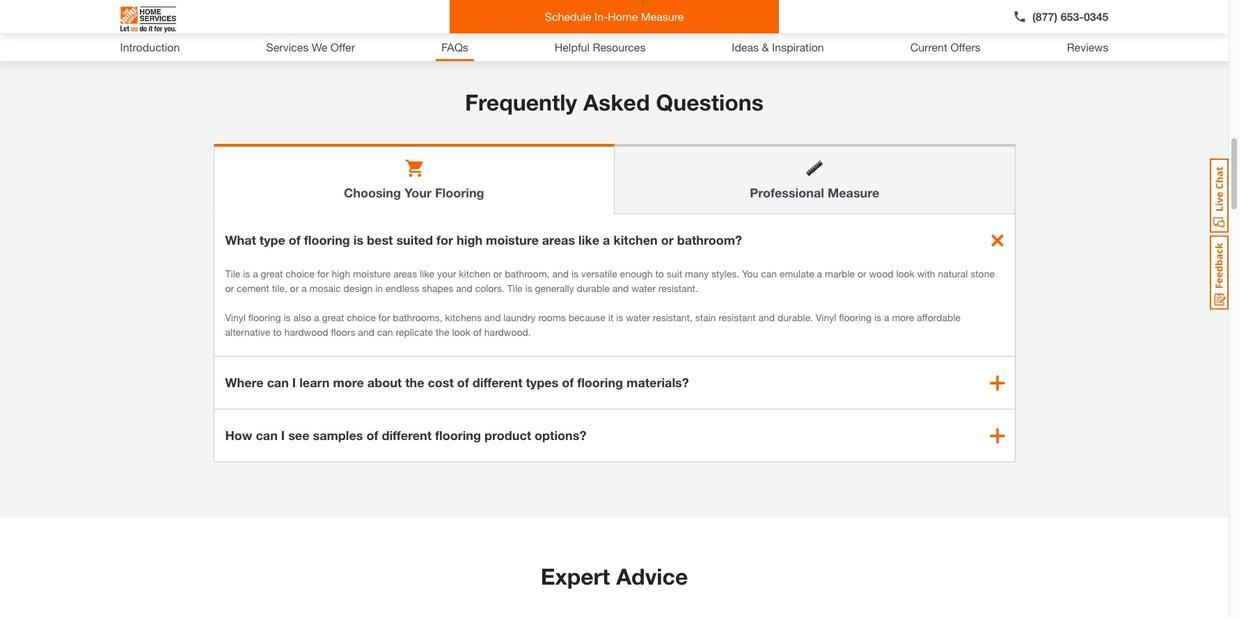 Task type: locate. For each thing, give the bounding box(es) containing it.
floors
[[331, 326, 355, 338]]

1 vertical spatial for
[[317, 268, 329, 280]]

for
[[437, 233, 453, 248], [317, 268, 329, 280], [378, 312, 390, 324]]

1 horizontal spatial tile
[[507, 283, 523, 294]]

0 vertical spatial different
[[473, 375, 522, 391]]

high down flooring
[[457, 233, 482, 248]]

0 vertical spatial areas
[[542, 233, 575, 248]]

in-
[[595, 10, 608, 23]]

areas up endless
[[393, 268, 417, 280]]

tile is a great choice for high moisture areas like your kitchen or bathroom, and is versatile enough to suit many styles. you can emulate a marble or wood look with natural stone or cement tile, or a mosaic design in endless shapes and colors. tile is generally durable and water resistant.
[[225, 268, 995, 294]]

choice up tile,
[[286, 268, 315, 280]]

schedule in-home measure button
[[450, 0, 779, 33]]

the inside vinyl flooring is also a great choice for bathrooms, kitchens and laundry rooms because it is water resistant, stain resistant and durable. vinyl flooring is a more affordable alternative to hardwood floors and can replicate the look of hardwood.
[[436, 326, 449, 338]]

more left affordable at the bottom right
[[892, 312, 914, 324]]

types
[[526, 375, 558, 391]]

2 vertical spatial for
[[378, 312, 390, 324]]

stain
[[695, 312, 716, 324]]

0 horizontal spatial for
[[317, 268, 329, 280]]

and right floors
[[358, 326, 374, 338]]

0 horizontal spatial high
[[332, 268, 350, 280]]

0 horizontal spatial to
[[273, 326, 282, 338]]

vinyl
[[225, 312, 246, 324], [816, 312, 836, 324]]

frequently asked questions
[[465, 89, 764, 116]]

0 horizontal spatial vinyl
[[225, 312, 246, 324]]

bathrooms,
[[393, 312, 443, 324]]

flooring
[[435, 185, 484, 200]]

0 vertical spatial like
[[579, 233, 599, 248]]

resources
[[593, 40, 646, 54]]

the
[[436, 326, 449, 338], [405, 375, 424, 391]]

1 vertical spatial i
[[281, 428, 285, 443]]

is left 'best'
[[353, 233, 363, 248]]

look left with
[[896, 268, 915, 280]]

you
[[742, 268, 758, 280]]

of inside vinyl flooring is also a great choice for bathrooms, kitchens and laundry rooms because it is water resistant, stain resistant and durable. vinyl flooring is a more affordable alternative to hardwood floors and can replicate the look of hardwood.
[[473, 326, 482, 338]]

measure
[[641, 10, 684, 23], [828, 185, 879, 200]]

water down enough
[[632, 283, 656, 294]]

1 horizontal spatial choice
[[347, 312, 376, 324]]

0 vertical spatial i
[[292, 375, 296, 391]]

the down kitchens
[[436, 326, 449, 338]]

look inside vinyl flooring is also a great choice for bathrooms, kitchens and laundry rooms because it is water resistant, stain resistant and durable. vinyl flooring is a more affordable alternative to hardwood floors and can replicate the look of hardwood.
[[452, 326, 471, 338]]

flooring
[[304, 233, 350, 248], [248, 312, 281, 324], [839, 312, 872, 324], [577, 375, 623, 391], [435, 428, 481, 443]]

like
[[579, 233, 599, 248], [420, 268, 434, 280]]

1 vertical spatial to
[[273, 326, 282, 338]]

1 vertical spatial look
[[452, 326, 471, 338]]

tile
[[225, 268, 240, 280], [507, 283, 523, 294]]

0 vertical spatial look
[[896, 268, 915, 280]]

a
[[603, 233, 610, 248], [253, 268, 258, 280], [817, 268, 822, 280], [302, 283, 307, 294], [314, 312, 319, 324], [884, 312, 889, 324]]

0 vertical spatial more
[[892, 312, 914, 324]]

high up mosaic
[[332, 268, 350, 280]]

hardwood
[[284, 326, 328, 338]]

more
[[892, 312, 914, 324], [333, 375, 364, 391]]

more right learn
[[333, 375, 364, 391]]

is
[[353, 233, 363, 248], [243, 268, 250, 280], [571, 268, 578, 280], [525, 283, 532, 294], [284, 312, 291, 324], [616, 312, 623, 324], [874, 312, 881, 324]]

can right how
[[256, 428, 278, 443]]

like up shapes
[[420, 268, 434, 280]]

is up cement
[[243, 268, 250, 280]]

to left suit
[[655, 268, 664, 280]]

0 vertical spatial kitchen
[[614, 233, 658, 248]]

choice up floors
[[347, 312, 376, 324]]

the left cost
[[405, 375, 424, 391]]

1 horizontal spatial high
[[457, 233, 482, 248]]

to left hardwood
[[273, 326, 282, 338]]

is left the also
[[284, 312, 291, 324]]

0 horizontal spatial look
[[452, 326, 471, 338]]

to inside vinyl flooring is also a great choice for bathrooms, kitchens and laundry rooms because it is water resistant, stain resistant and durable. vinyl flooring is a more affordable alternative to hardwood floors and can replicate the look of hardwood.
[[273, 326, 282, 338]]

durable
[[577, 283, 610, 294]]

0 horizontal spatial moisture
[[353, 268, 391, 280]]

moisture inside tile is a great choice for high moisture areas like your kitchen or bathroom, and is versatile enough to suit many styles. you can emulate a marble or wood look with natural stone or cement tile, or a mosaic design in endless shapes and colors. tile is generally durable and water resistant.
[[353, 268, 391, 280]]

1 horizontal spatial i
[[292, 375, 296, 391]]

measure right home
[[641, 10, 684, 23]]

like up versatile
[[579, 233, 599, 248]]

offers
[[951, 40, 981, 54]]

look down kitchens
[[452, 326, 471, 338]]

2 horizontal spatial for
[[437, 233, 453, 248]]

areas inside tile is a great choice for high moisture areas like your kitchen or bathroom, and is versatile enough to suit many styles. you can emulate a marble or wood look with natural stone or cement tile, or a mosaic design in endless shapes and colors. tile is generally durable and water resistant.
[[393, 268, 417, 280]]

1 vertical spatial great
[[322, 312, 344, 324]]

0 horizontal spatial different
[[382, 428, 432, 443]]

flooring left product
[[435, 428, 481, 443]]

0 horizontal spatial kitchen
[[459, 268, 491, 280]]

expert advice
[[541, 564, 688, 590]]

1 horizontal spatial the
[[436, 326, 449, 338]]

areas
[[542, 233, 575, 248], [393, 268, 417, 280]]

is up durable
[[571, 268, 578, 280]]

flooring up mosaic
[[304, 233, 350, 248]]

can left replicate
[[377, 326, 393, 338]]

a left marble on the top right of the page
[[817, 268, 822, 280]]

0 horizontal spatial great
[[261, 268, 283, 280]]

kitchen up enough
[[614, 233, 658, 248]]

1 vertical spatial areas
[[393, 268, 417, 280]]

for for choice
[[378, 312, 390, 324]]

how can i see samples of different flooring product options?
[[225, 428, 586, 443]]

tile up cement
[[225, 268, 240, 280]]

0 vertical spatial for
[[437, 233, 453, 248]]

high
[[457, 233, 482, 248], [332, 268, 350, 280]]

and down enough
[[612, 283, 629, 294]]

1 horizontal spatial to
[[655, 268, 664, 280]]

i for learn
[[292, 375, 296, 391]]

0 vertical spatial great
[[261, 268, 283, 280]]

1 horizontal spatial more
[[892, 312, 914, 324]]

how
[[225, 428, 252, 443]]

of down kitchens
[[473, 326, 482, 338]]

0345
[[1084, 10, 1109, 23]]

for right suited
[[437, 233, 453, 248]]

cement
[[237, 283, 269, 294]]

moisture up bathroom,
[[486, 233, 539, 248]]

look inside tile is a great choice for high moisture areas like your kitchen or bathroom, and is versatile enough to suit many styles. you can emulate a marble or wood look with natural stone or cement tile, or a mosaic design in endless shapes and colors. tile is generally durable and water resistant.
[[896, 268, 915, 280]]

current
[[910, 40, 947, 54]]

0 vertical spatial choice
[[286, 268, 315, 280]]

0 vertical spatial high
[[457, 233, 482, 248]]

kitchen up colors. on the left top of the page
[[459, 268, 491, 280]]

schedule in-home measure
[[545, 10, 684, 23]]

suit
[[667, 268, 682, 280]]

of right the type
[[289, 233, 301, 248]]

kitchen
[[614, 233, 658, 248], [459, 268, 491, 280]]

water right the "it"
[[626, 312, 650, 324]]

for down in
[[378, 312, 390, 324]]

different left types
[[473, 375, 522, 391]]

to
[[655, 268, 664, 280], [273, 326, 282, 338]]

for up mosaic
[[317, 268, 329, 280]]

1 vertical spatial moisture
[[353, 268, 391, 280]]

1 horizontal spatial different
[[473, 375, 522, 391]]

endless
[[386, 283, 419, 294]]

for inside tile is a great choice for high moisture areas like your kitchen or bathroom, and is versatile enough to suit many styles. you can emulate a marble or wood look with natural stone or cement tile, or a mosaic design in endless shapes and colors. tile is generally durable and water resistant.
[[317, 268, 329, 280]]

a up versatile
[[603, 233, 610, 248]]

tile down bathroom,
[[507, 283, 523, 294]]

offer
[[331, 40, 355, 54]]

your
[[404, 185, 432, 200]]

and up generally
[[552, 268, 569, 280]]

and left durable.
[[758, 312, 775, 324]]

1 horizontal spatial measure
[[828, 185, 879, 200]]

1 vertical spatial water
[[626, 312, 650, 324]]

0 horizontal spatial areas
[[393, 268, 417, 280]]

0 horizontal spatial choice
[[286, 268, 315, 280]]

1 vertical spatial like
[[420, 268, 434, 280]]

vinyl right durable.
[[816, 312, 836, 324]]

can
[[761, 268, 777, 280], [377, 326, 393, 338], [267, 375, 289, 391], [256, 428, 278, 443]]

0 horizontal spatial measure
[[641, 10, 684, 23]]

flooring left materials?
[[577, 375, 623, 391]]

0 vertical spatial the
[[436, 326, 449, 338]]

areas up bathroom,
[[542, 233, 575, 248]]

(877)
[[1032, 10, 1058, 23]]

what
[[225, 233, 256, 248]]

high inside tile is a great choice for high moisture areas like your kitchen or bathroom, and is versatile enough to suit many styles. you can emulate a marble or wood look with natural stone or cement tile, or a mosaic design in endless shapes and colors. tile is generally durable and water resistant.
[[332, 268, 350, 280]]

1 vertical spatial choice
[[347, 312, 376, 324]]

great up tile,
[[261, 268, 283, 280]]

1 vertical spatial the
[[405, 375, 424, 391]]

moisture up in
[[353, 268, 391, 280]]

for inside vinyl flooring is also a great choice for bathrooms, kitchens and laundry rooms because it is water resistant, stain resistant and durable. vinyl flooring is a more affordable alternative to hardwood floors and can replicate the look of hardwood.
[[378, 312, 390, 324]]

0 vertical spatial measure
[[641, 10, 684, 23]]

flooring up alternative
[[248, 312, 281, 324]]

choice
[[286, 268, 315, 280], [347, 312, 376, 324]]

a right the also
[[314, 312, 319, 324]]

0 vertical spatial water
[[632, 283, 656, 294]]

0 vertical spatial tile
[[225, 268, 240, 280]]

1 horizontal spatial great
[[322, 312, 344, 324]]

1 vertical spatial high
[[332, 268, 350, 280]]

kitchen inside tile is a great choice for high moisture areas like your kitchen or bathroom, and is versatile enough to suit many styles. you can emulate a marble or wood look with natural stone or cement tile, or a mosaic design in endless shapes and colors. tile is generally durable and water resistant.
[[459, 268, 491, 280]]

0 vertical spatial to
[[655, 268, 664, 280]]

of
[[289, 233, 301, 248], [473, 326, 482, 338], [457, 375, 469, 391], [562, 375, 574, 391], [366, 428, 378, 443]]

i left learn
[[292, 375, 296, 391]]

1 vertical spatial kitchen
[[459, 268, 491, 280]]

1 vinyl from the left
[[225, 312, 246, 324]]

1 horizontal spatial look
[[896, 268, 915, 280]]

because
[[569, 312, 606, 324]]

1 vertical spatial more
[[333, 375, 364, 391]]

a down wood
[[884, 312, 889, 324]]

1 horizontal spatial kitchen
[[614, 233, 658, 248]]

moisture
[[486, 233, 539, 248], [353, 268, 391, 280]]

or right tile,
[[290, 283, 299, 294]]

resistant.
[[658, 283, 698, 294]]

vinyl up alternative
[[225, 312, 246, 324]]

0 horizontal spatial the
[[405, 375, 424, 391]]

and
[[552, 268, 569, 280], [456, 283, 473, 294], [612, 283, 629, 294], [484, 312, 501, 324], [758, 312, 775, 324], [358, 326, 374, 338]]

1 horizontal spatial moisture
[[486, 233, 539, 248]]

current offers
[[910, 40, 981, 54]]

water
[[632, 283, 656, 294], [626, 312, 650, 324]]

or up suit
[[661, 233, 674, 248]]

great
[[261, 268, 283, 280], [322, 312, 344, 324]]

0 horizontal spatial like
[[420, 268, 434, 280]]

can inside tile is a great choice for high moisture areas like your kitchen or bathroom, and is versatile enough to suit many styles. you can emulate a marble or wood look with natural stone or cement tile, or a mosaic design in endless shapes and colors. tile is generally durable and water resistant.
[[761, 268, 777, 280]]

can right you
[[761, 268, 777, 280]]

(877) 653-0345
[[1032, 10, 1109, 23]]

measure right professional
[[828, 185, 879, 200]]

resistant
[[719, 312, 756, 324]]

0 vertical spatial moisture
[[486, 233, 539, 248]]

1 horizontal spatial for
[[378, 312, 390, 324]]

stone
[[971, 268, 995, 280]]

1 vertical spatial different
[[382, 428, 432, 443]]

flooring down marble on the top right of the page
[[839, 312, 872, 324]]

i left see
[[281, 428, 285, 443]]

0 horizontal spatial i
[[281, 428, 285, 443]]

or
[[661, 233, 674, 248], [493, 268, 502, 280], [858, 268, 866, 280], [225, 283, 234, 294], [290, 283, 299, 294]]

1 horizontal spatial vinyl
[[816, 312, 836, 324]]

frequently
[[465, 89, 577, 116]]

product
[[485, 428, 531, 443]]

i
[[292, 375, 296, 391], [281, 428, 285, 443]]

different down about
[[382, 428, 432, 443]]

bedroom with carpet; orange carpet roll icon image
[[120, 0, 468, 10]]

bathroom?
[[677, 233, 742, 248]]

great up floors
[[322, 312, 344, 324]]



Task type: describe. For each thing, give the bounding box(es) containing it.
ideas & inspiration
[[732, 40, 824, 54]]

shapes
[[422, 283, 453, 294]]

water inside tile is a great choice for high moisture areas like your kitchen or bathroom, and is versatile enough to suit many styles. you can emulate a marble or wood look with natural stone or cement tile, or a mosaic design in endless shapes and colors. tile is generally durable and water resistant.
[[632, 283, 656, 294]]

653-
[[1061, 10, 1084, 23]]

reviews
[[1067, 40, 1109, 54]]

can right the "where"
[[267, 375, 289, 391]]

measure inside button
[[641, 10, 684, 23]]

is down bathroom,
[[525, 283, 532, 294]]

replicate
[[396, 326, 433, 338]]

emulate
[[780, 268, 814, 280]]

0 horizontal spatial tile
[[225, 268, 240, 280]]

with
[[917, 268, 935, 280]]

design
[[344, 283, 373, 294]]

of right types
[[562, 375, 574, 391]]

and up 'hardwood.'
[[484, 312, 501, 324]]

1 horizontal spatial like
[[579, 233, 599, 248]]

alternative
[[225, 326, 270, 338]]

many
[[685, 268, 709, 280]]

in
[[375, 283, 383, 294]]

wood
[[869, 268, 893, 280]]

cost
[[428, 375, 454, 391]]

vinyl flooring is also a great choice for bathrooms, kitchens and laundry rooms because it is water resistant, stain resistant and durable. vinyl flooring is a more affordable alternative to hardwood floors and can replicate the look of hardwood.
[[225, 312, 961, 338]]

we
[[312, 40, 327, 54]]

a up cement
[[253, 268, 258, 280]]

versatile
[[581, 268, 617, 280]]

a left mosaic
[[302, 283, 307, 294]]

suited
[[396, 233, 433, 248]]

1 vertical spatial tile
[[507, 283, 523, 294]]

it
[[608, 312, 614, 324]]

schedule
[[545, 10, 591, 23]]

for for suited
[[437, 233, 453, 248]]

faqs
[[441, 40, 468, 54]]

to inside tile is a great choice for high moisture areas like your kitchen or bathroom, and is versatile enough to suit many styles. you can emulate a marble or wood look with natural stone or cement tile, or a mosaic design in endless shapes and colors. tile is generally durable and water resistant.
[[655, 268, 664, 280]]

inspiration
[[772, 40, 824, 54]]

tile,
[[272, 283, 287, 294]]

professional
[[750, 185, 824, 200]]

generally
[[535, 283, 574, 294]]

live chat image
[[1210, 159, 1229, 233]]

1 horizontal spatial areas
[[542, 233, 575, 248]]

or left wood
[[858, 268, 866, 280]]

marble
[[825, 268, 855, 280]]

durable.
[[778, 312, 813, 324]]

best
[[367, 233, 393, 248]]

or left cement
[[225, 283, 234, 294]]

(877) 653-0345 link
[[1013, 8, 1109, 25]]

more inside vinyl flooring is also a great choice for bathrooms, kitchens and laundry rooms because it is water resistant, stain resistant and durable. vinyl flooring is a more affordable alternative to hardwood floors and can replicate the look of hardwood.
[[892, 312, 914, 324]]

is right the "it"
[[616, 312, 623, 324]]

advice
[[616, 564, 688, 590]]

hardwood.
[[484, 326, 531, 338]]

asked
[[583, 89, 650, 116]]

1 vertical spatial measure
[[828, 185, 879, 200]]

i for see
[[281, 428, 285, 443]]

great inside vinyl flooring is also a great choice for bathrooms, kitchens and laundry rooms because it is water resistant, stain resistant and durable. vinyl flooring is a more affordable alternative to hardwood floors and can replicate the look of hardwood.
[[322, 312, 344, 324]]

natural
[[938, 268, 968, 280]]

about
[[367, 375, 402, 391]]

enough
[[620, 268, 653, 280]]

feedback link image
[[1210, 235, 1229, 310]]

introduction
[[120, 40, 180, 54]]

rooms
[[538, 312, 566, 324]]

see
[[288, 428, 309, 443]]

do it for you logo image
[[120, 1, 176, 38]]

where can i learn more about the cost of different types of flooring materials?
[[225, 375, 689, 391]]

samples
[[313, 428, 363, 443]]

styles.
[[712, 268, 739, 280]]

home
[[608, 10, 638, 23]]

choice inside tile is a great choice for high moisture areas like your kitchen or bathroom, and is versatile enough to suit many styles. you can emulate a marble or wood look with natural stone or cement tile, or a mosaic design in endless shapes and colors. tile is generally durable and water resistant.
[[286, 268, 315, 280]]

choice inside vinyl flooring is also a great choice for bathrooms, kitchens and laundry rooms because it is water resistant, stain resistant and durable. vinyl flooring is a more affordable alternative to hardwood floors and can replicate the look of hardwood.
[[347, 312, 376, 324]]

is down wood
[[874, 312, 881, 324]]

choosing your flooring
[[344, 185, 484, 200]]

colors.
[[475, 283, 505, 294]]

ideas
[[732, 40, 759, 54]]

water inside vinyl flooring is also a great choice for bathrooms, kitchens and laundry rooms because it is water resistant, stain resistant and durable. vinyl flooring is a more affordable alternative to hardwood floors and can replicate the look of hardwood.
[[626, 312, 650, 324]]

of right samples
[[366, 428, 378, 443]]

options?
[[535, 428, 586, 443]]

expert
[[541, 564, 610, 590]]

choosing
[[344, 185, 401, 200]]

type
[[260, 233, 285, 248]]

helpful
[[555, 40, 590, 54]]

questions
[[656, 89, 764, 116]]

where
[[225, 375, 263, 391]]

of right cost
[[457, 375, 469, 391]]

what type of flooring is best suited for high moisture areas like a kitchen or bathroom?
[[225, 233, 742, 248]]

your
[[437, 268, 456, 280]]

2 vinyl from the left
[[816, 312, 836, 324]]

or up colors. on the left top of the page
[[493, 268, 502, 280]]

helpful resources
[[555, 40, 646, 54]]

professional measure
[[750, 185, 879, 200]]

like inside tile is a great choice for high moisture areas like your kitchen or bathroom, and is versatile enough to suit many styles. you can emulate a marble or wood look with natural stone or cement tile, or a mosaic design in endless shapes and colors. tile is generally durable and water resistant.
[[420, 268, 434, 280]]

&
[[762, 40, 769, 54]]

services
[[266, 40, 309, 54]]

materials?
[[627, 375, 689, 391]]

affordable
[[917, 312, 961, 324]]

mosaic
[[309, 283, 341, 294]]

learn
[[299, 375, 330, 391]]

kitchens
[[445, 312, 482, 324]]

great inside tile is a great choice for high moisture areas like your kitchen or bathroom, and is versatile enough to suit many styles. you can emulate a marble or wood look with natural stone or cement tile, or a mosaic design in endless shapes and colors. tile is generally durable and water resistant.
[[261, 268, 283, 280]]

bathroom,
[[505, 268, 550, 280]]

also
[[293, 312, 311, 324]]

resistant,
[[653, 312, 693, 324]]

0 horizontal spatial more
[[333, 375, 364, 391]]

can inside vinyl flooring is also a great choice for bathrooms, kitchens and laundry rooms because it is water resistant, stain resistant and durable. vinyl flooring is a more affordable alternative to hardwood floors and can replicate the look of hardwood.
[[377, 326, 393, 338]]

laundry
[[504, 312, 536, 324]]

and down your at the left top of page
[[456, 283, 473, 294]]



Task type: vqa. For each thing, say whether or not it's contained in the screenshot.
Frequently Asked Questions
yes



